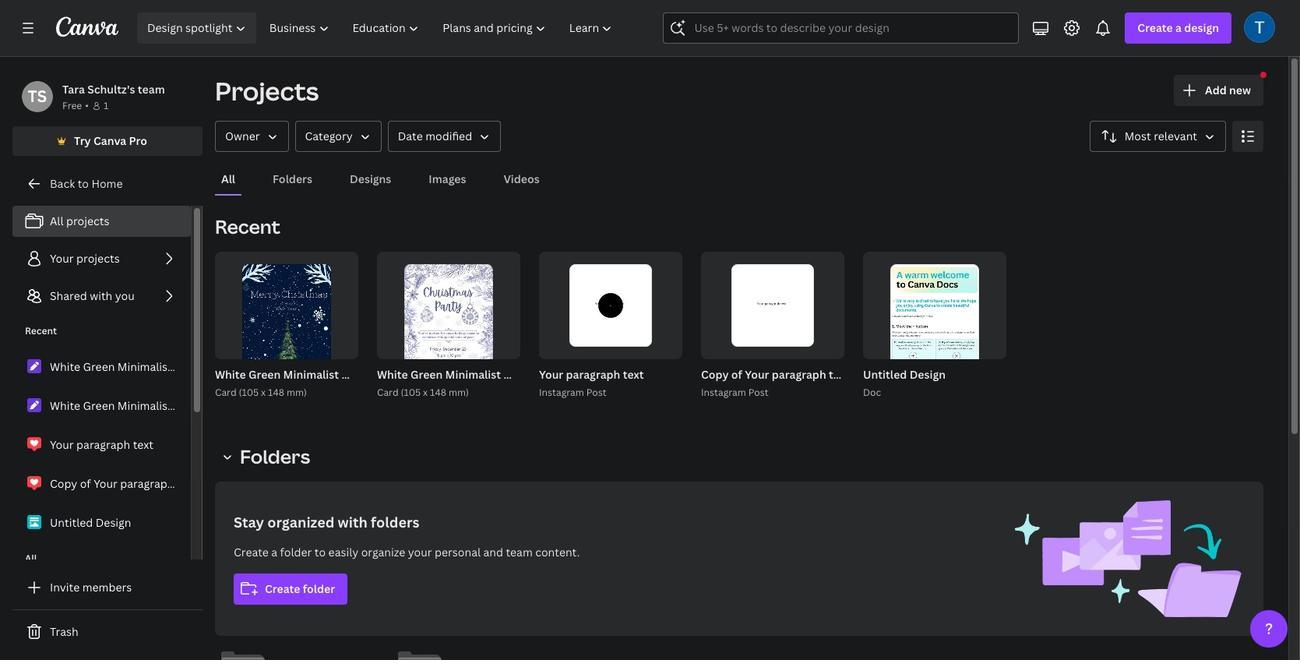 Task type: describe. For each thing, give the bounding box(es) containing it.
1 vertical spatial team
[[506, 545, 533, 560]]

your paragraph text link
[[12, 429, 191, 461]]

organized
[[267, 513, 335, 531]]

shared
[[50, 288, 87, 303]]

1 green from the left
[[249, 367, 281, 382]]

design for untitled design doc
[[910, 367, 946, 382]]

(105 for first white green minimalist merry christmas card portrait button from right
[[401, 386, 421, 399]]

you
[[115, 288, 135, 303]]

invite
[[50, 580, 80, 595]]

0 vertical spatial to
[[78, 176, 89, 191]]

folders inside dropdown button
[[240, 443, 310, 469]]

untitled design link
[[12, 507, 191, 539]]

1 for white
[[484, 341, 489, 352]]

invite members button
[[12, 572, 203, 603]]

try
[[74, 133, 91, 148]]

tara schultz's team
[[62, 82, 165, 97]]

Sort by button
[[1090, 121, 1227, 152]]

1 portrait from the left
[[460, 367, 501, 382]]

your for your paragraph text
[[50, 437, 74, 452]]

untitled design button
[[863, 365, 946, 385]]

doc
[[863, 386, 882, 399]]

images
[[429, 171, 466, 186]]

your projects link
[[12, 243, 191, 274]]

images button
[[423, 164, 473, 194]]

create a design button
[[1126, 12, 1232, 44]]

copy of your paragraph text
[[50, 476, 197, 491]]

copy for copy of your paragraph text
[[50, 476, 77, 491]]

instagram inside copy of your paragraph text instagram post
[[701, 386, 746, 399]]

shared with you
[[50, 288, 135, 303]]

1 christmas from the left
[[376, 367, 430, 382]]

mm) for first white green minimalist merry christmas card portrait button from right
[[449, 386, 469, 399]]

create for create a design
[[1138, 20, 1173, 35]]

post inside copy of your paragraph text instagram post
[[749, 386, 769, 399]]

1 of 2 for your
[[809, 341, 834, 352]]

Owner button
[[215, 121, 289, 152]]

mm) for second white green minimalist merry christmas card portrait button from right
[[287, 386, 307, 399]]

1 merry from the left
[[342, 367, 373, 382]]

stay organized with folders
[[234, 513, 420, 531]]

design for untitled design
[[96, 515, 131, 530]]

of for your
[[815, 341, 827, 352]]

1 of 2 for minimalist
[[484, 341, 510, 352]]

back to home link
[[12, 168, 203, 200]]

create a design
[[1138, 20, 1220, 35]]

back
[[50, 176, 75, 191]]

invite members
[[50, 580, 132, 595]]

designs button
[[344, 164, 398, 194]]

of inside copy of your paragraph text instagram post
[[732, 367, 743, 382]]

2 minimalist from the left
[[445, 367, 501, 382]]

create a folder to easily organize your personal and team content.
[[234, 545, 580, 560]]

add new
[[1206, 83, 1252, 97]]

stay
[[234, 513, 264, 531]]

create folder
[[265, 581, 335, 596]]

2 white from the left
[[377, 367, 408, 382]]

Search search field
[[695, 13, 988, 43]]

your for your projects
[[50, 251, 74, 266]]

folders button
[[215, 441, 320, 472]]

copy of your paragraph text button
[[701, 365, 850, 385]]

back to home
[[50, 176, 123, 191]]

your paragraph text
[[50, 437, 154, 452]]

2 white green minimalist merry christmas card portrait button from the left
[[377, 365, 664, 385]]

try canva pro
[[74, 133, 147, 148]]

2 white green minimalist merry christmas card portrait card (105 x 148 mm) from the left
[[377, 367, 664, 399]]

copy of your paragraph text link
[[12, 468, 197, 500]]

instagram inside "your paragraph text instagram post"
[[539, 386, 584, 399]]

canva
[[93, 133, 126, 148]]

date
[[398, 129, 423, 143]]

2 green from the left
[[411, 367, 443, 382]]

add
[[1206, 83, 1227, 97]]

0 vertical spatial with
[[90, 288, 112, 303]]

1 horizontal spatial to
[[315, 545, 326, 560]]

x for second white green minimalist merry christmas card portrait button from right
[[261, 386, 266, 399]]

schultz's
[[87, 82, 135, 97]]

shared with you link
[[12, 281, 191, 312]]

your paragraph text button
[[539, 365, 644, 385]]

videos button
[[498, 164, 546, 194]]

1 white green minimalist merry christmas card portrait button from the left
[[215, 365, 501, 385]]

1 white from the left
[[215, 367, 246, 382]]

2 for your
[[829, 341, 834, 352]]

148 for first white green minimalist merry christmas card portrait button from right
[[430, 386, 447, 399]]

Category button
[[295, 121, 382, 152]]

folders button
[[267, 164, 319, 194]]

Date modified button
[[388, 121, 501, 152]]

of for text
[[653, 341, 665, 352]]



Task type: locate. For each thing, give the bounding box(es) containing it.
2 portrait from the left
[[622, 367, 664, 382]]

merry
[[342, 367, 373, 382], [504, 367, 536, 382]]

paragraph
[[566, 367, 621, 382], [772, 367, 827, 382], [76, 437, 130, 452], [120, 476, 174, 491]]

1 horizontal spatial instagram
[[701, 386, 746, 399]]

1 horizontal spatial merry
[[504, 367, 536, 382]]

1 148 from the left
[[268, 386, 284, 399]]

148 for second white green minimalist merry christmas card portrait button from right
[[268, 386, 284, 399]]

recent down all button
[[215, 214, 280, 239]]

untitled design doc
[[863, 367, 946, 399]]

create for create folder
[[265, 581, 300, 596]]

1 list from the top
[[12, 206, 191, 312]]

design inside list
[[96, 515, 131, 530]]

1 horizontal spatial 1 of 2
[[647, 341, 672, 352]]

0 horizontal spatial minimalist
[[283, 367, 339, 382]]

2 merry from the left
[[504, 367, 536, 382]]

team right "and" at the bottom of the page
[[506, 545, 533, 560]]

projects for all projects
[[66, 214, 109, 228]]

copy
[[701, 367, 729, 382], [50, 476, 77, 491]]

to
[[78, 176, 89, 191], [315, 545, 326, 560]]

0 horizontal spatial untitled
[[50, 515, 93, 530]]

copy inside "copy of your paragraph text" link
[[50, 476, 77, 491]]

of
[[491, 341, 503, 352], [653, 341, 665, 352], [815, 341, 827, 352], [732, 367, 743, 382], [80, 476, 91, 491]]

0 horizontal spatial a
[[271, 545, 278, 560]]

0 horizontal spatial recent
[[25, 324, 57, 337]]

1 horizontal spatial all
[[50, 214, 64, 228]]

copy for copy of your paragraph text instagram post
[[701, 367, 729, 382]]

minimalist
[[283, 367, 339, 382], [445, 367, 501, 382]]

free •
[[62, 99, 89, 112]]

2 vertical spatial create
[[265, 581, 300, 596]]

all projects link
[[12, 206, 191, 237]]

date modified
[[398, 129, 472, 143]]

projects
[[66, 214, 109, 228], [76, 251, 120, 266]]

most
[[1125, 129, 1152, 143]]

of for minimalist
[[491, 341, 503, 352]]

folder inside button
[[303, 581, 335, 596]]

(105 for second white green minimalist merry christmas card portrait button from right
[[239, 386, 259, 399]]

0 horizontal spatial with
[[90, 288, 112, 303]]

0 horizontal spatial mm)
[[287, 386, 307, 399]]

all button
[[215, 164, 242, 194]]

1 minimalist from the left
[[283, 367, 339, 382]]

create inside "dropdown button"
[[1138, 20, 1173, 35]]

projects
[[215, 74, 319, 108]]

1 instagram from the left
[[539, 386, 584, 399]]

0 vertical spatial list
[[12, 206, 191, 312]]

folders
[[371, 513, 420, 531]]

all for all button
[[221, 171, 235, 186]]

0 horizontal spatial post
[[587, 386, 607, 399]]

1 of 2 for text
[[647, 341, 672, 352]]

a inside "dropdown button"
[[1176, 20, 1182, 35]]

portrait
[[460, 367, 501, 382], [622, 367, 664, 382]]

your inside your paragraph text link
[[50, 437, 74, 452]]

0 vertical spatial create
[[1138, 20, 1173, 35]]

0 vertical spatial folder
[[280, 545, 312, 560]]

with left you
[[90, 288, 112, 303]]

your inside copy of your paragraph text instagram post
[[745, 367, 770, 382]]

0 horizontal spatial copy
[[50, 476, 77, 491]]

1 horizontal spatial design
[[910, 367, 946, 382]]

1 horizontal spatial mm)
[[449, 386, 469, 399]]

to right back
[[78, 176, 89, 191]]

owner
[[225, 129, 260, 143]]

2 instagram from the left
[[701, 386, 746, 399]]

team
[[138, 82, 165, 97], [506, 545, 533, 560]]

1 for your
[[647, 341, 651, 352]]

0 vertical spatial design
[[910, 367, 946, 382]]

0 horizontal spatial portrait
[[460, 367, 501, 382]]

a left the design
[[1176, 20, 1182, 35]]

•
[[85, 99, 89, 112]]

projects down all projects link
[[76, 251, 120, 266]]

list containing your paragraph text
[[12, 351, 197, 539]]

1 horizontal spatial team
[[506, 545, 533, 560]]

design inside untitled design doc
[[910, 367, 946, 382]]

1 mm) from the left
[[287, 386, 307, 399]]

your
[[408, 545, 432, 560]]

1 horizontal spatial a
[[1176, 20, 1182, 35]]

0 horizontal spatial to
[[78, 176, 89, 191]]

2 horizontal spatial all
[[221, 171, 235, 186]]

2 mm) from the left
[[449, 386, 469, 399]]

1 horizontal spatial recent
[[215, 214, 280, 239]]

untitled inside untitled design doc
[[863, 367, 907, 382]]

paragraph inside "your paragraph text instagram post"
[[566, 367, 621, 382]]

0 horizontal spatial christmas
[[376, 367, 430, 382]]

1 of 2
[[484, 341, 510, 352], [647, 341, 672, 352], [809, 341, 834, 352]]

0 horizontal spatial design
[[96, 515, 131, 530]]

x
[[261, 386, 266, 399], [423, 386, 428, 399]]

content.
[[536, 545, 580, 560]]

folder down organized
[[280, 545, 312, 560]]

1 vertical spatial with
[[338, 513, 368, 531]]

create down organized
[[265, 581, 300, 596]]

organize
[[361, 545, 405, 560]]

0 vertical spatial projects
[[66, 214, 109, 228]]

0 vertical spatial all
[[221, 171, 235, 186]]

1 horizontal spatial christmas
[[538, 367, 592, 382]]

card
[[433, 367, 458, 382], [595, 367, 620, 382], [215, 386, 237, 399], [377, 386, 399, 399]]

create inside button
[[265, 581, 300, 596]]

untitled up doc
[[863, 367, 907, 382]]

1 horizontal spatial x
[[423, 386, 428, 399]]

to left easily
[[315, 545, 326, 560]]

1 vertical spatial recent
[[25, 324, 57, 337]]

post down your paragraph text button
[[587, 386, 607, 399]]

projects down back to home
[[66, 214, 109, 228]]

all inside list
[[50, 214, 64, 228]]

design
[[1185, 20, 1220, 35]]

0 horizontal spatial x
[[261, 386, 266, 399]]

paragraph inside copy of your paragraph text instagram post
[[772, 367, 827, 382]]

0 horizontal spatial 2
[[505, 341, 510, 352]]

recent
[[215, 214, 280, 239], [25, 324, 57, 337]]

1 vertical spatial folder
[[303, 581, 335, 596]]

1 vertical spatial list
[[12, 351, 197, 539]]

None search field
[[664, 12, 1020, 44]]

0 horizontal spatial white
[[215, 367, 246, 382]]

1 white green minimalist merry christmas card portrait card (105 x 148 mm) from the left
[[215, 367, 501, 399]]

tara schultz's team element
[[22, 81, 53, 112]]

1 2 from the left
[[505, 341, 510, 352]]

instagram down your paragraph text button
[[539, 386, 584, 399]]

1 horizontal spatial minimalist
[[445, 367, 501, 382]]

create down stay
[[234, 545, 269, 560]]

videos
[[504, 171, 540, 186]]

3 2 from the left
[[829, 341, 834, 352]]

0 horizontal spatial merry
[[342, 367, 373, 382]]

with
[[90, 288, 112, 303], [338, 513, 368, 531]]

your inside your projects link
[[50, 251, 74, 266]]

your for your paragraph text instagram post
[[539, 367, 564, 382]]

untitled for untitled design doc
[[863, 367, 907, 382]]

team right schultz's
[[138, 82, 165, 97]]

all for all projects
[[50, 214, 64, 228]]

1 horizontal spatial 148
[[430, 386, 447, 399]]

post down copy of your paragraph text button
[[749, 386, 769, 399]]

2 (105 from the left
[[401, 386, 421, 399]]

1 horizontal spatial untitled
[[863, 367, 907, 382]]

0 vertical spatial a
[[1176, 20, 1182, 35]]

1 vertical spatial design
[[96, 515, 131, 530]]

untitled
[[863, 367, 907, 382], [50, 515, 93, 530]]

1 vertical spatial copy
[[50, 476, 77, 491]]

1 horizontal spatial (105
[[401, 386, 421, 399]]

personal
[[435, 545, 481, 560]]

list
[[12, 206, 191, 312], [12, 351, 197, 539]]

create left the design
[[1138, 20, 1173, 35]]

0 vertical spatial untitled
[[863, 367, 907, 382]]

1 vertical spatial a
[[271, 545, 278, 560]]

designs
[[350, 171, 391, 186]]

your
[[50, 251, 74, 266], [539, 367, 564, 382], [745, 367, 770, 382], [50, 437, 74, 452], [94, 476, 118, 491]]

white green minimalist merry christmas card portrait card (105 x 148 mm)
[[215, 367, 501, 399], [377, 367, 664, 399]]

(105
[[239, 386, 259, 399], [401, 386, 421, 399]]

1 vertical spatial untitled
[[50, 515, 93, 530]]

modified
[[426, 129, 472, 143]]

x for first white green minimalist merry christmas card portrait button from right
[[423, 386, 428, 399]]

0 horizontal spatial team
[[138, 82, 165, 97]]

0 horizontal spatial all
[[25, 552, 37, 565]]

text inside "your paragraph text instagram post"
[[623, 367, 644, 382]]

easily
[[329, 545, 359, 560]]

1 vertical spatial folders
[[240, 443, 310, 469]]

1 horizontal spatial post
[[749, 386, 769, 399]]

2 for text
[[667, 341, 672, 352]]

2 148 from the left
[[430, 386, 447, 399]]

white green minimalist merry christmas card portrait button
[[215, 365, 501, 385], [377, 365, 664, 385]]

folders down the category
[[273, 171, 313, 186]]

1 vertical spatial create
[[234, 545, 269, 560]]

top level navigation element
[[137, 12, 626, 44]]

your paragraph text instagram post
[[539, 367, 644, 399]]

your inside "copy of your paragraph text" link
[[94, 476, 118, 491]]

1 horizontal spatial white
[[377, 367, 408, 382]]

home
[[91, 176, 123, 191]]

post inside "your paragraph text instagram post"
[[587, 386, 607, 399]]

1 1 of 2 from the left
[[484, 341, 510, 352]]

white
[[215, 367, 246, 382], [377, 367, 408, 382]]

0 vertical spatial folders
[[273, 171, 313, 186]]

1 horizontal spatial green
[[411, 367, 443, 382]]

pro
[[129, 133, 147, 148]]

a
[[1176, 20, 1182, 35], [271, 545, 278, 560]]

with up easily
[[338, 513, 368, 531]]

2 for minimalist
[[505, 341, 510, 352]]

1 horizontal spatial copy
[[701, 367, 729, 382]]

most relevant
[[1125, 129, 1198, 143]]

folders up organized
[[240, 443, 310, 469]]

2
[[505, 341, 510, 352], [667, 341, 672, 352], [829, 341, 834, 352]]

list containing all projects
[[12, 206, 191, 312]]

green
[[249, 367, 281, 382], [411, 367, 443, 382]]

1
[[104, 99, 109, 112], [484, 341, 489, 352], [647, 341, 651, 352], [809, 341, 813, 352]]

folder down easily
[[303, 581, 335, 596]]

1 horizontal spatial portrait
[[622, 367, 664, 382]]

0 horizontal spatial 148
[[268, 386, 284, 399]]

projects for your projects
[[76, 251, 120, 266]]

copy of your paragraph text instagram post
[[701, 367, 850, 399]]

2 horizontal spatial 2
[[829, 341, 834, 352]]

tara schultz image
[[1245, 12, 1276, 43]]

folders inside button
[[273, 171, 313, 186]]

1 x from the left
[[261, 386, 266, 399]]

create for create a folder to easily organize your personal and team content.
[[234, 545, 269, 560]]

0 horizontal spatial 1 of 2
[[484, 341, 510, 352]]

2 vertical spatial all
[[25, 552, 37, 565]]

1 (105 from the left
[[239, 386, 259, 399]]

relevant
[[1154, 129, 1198, 143]]

add new button
[[1174, 75, 1264, 106]]

148
[[268, 386, 284, 399], [430, 386, 447, 399]]

1 vertical spatial all
[[50, 214, 64, 228]]

try canva pro button
[[12, 126, 203, 156]]

2 2 from the left
[[667, 341, 672, 352]]

post
[[587, 386, 607, 399], [749, 386, 769, 399]]

a down organized
[[271, 545, 278, 560]]

trash link
[[12, 616, 203, 648]]

members
[[82, 580, 132, 595]]

2 post from the left
[[749, 386, 769, 399]]

all inside button
[[221, 171, 235, 186]]

tara
[[62, 82, 85, 97]]

0 vertical spatial team
[[138, 82, 165, 97]]

your inside "your paragraph text instagram post"
[[539, 367, 564, 382]]

2 list from the top
[[12, 351, 197, 539]]

1 horizontal spatial 2
[[667, 341, 672, 352]]

all
[[221, 171, 235, 186], [50, 214, 64, 228], [25, 552, 37, 565]]

copy inside copy of your paragraph text instagram post
[[701, 367, 729, 382]]

1 for copy
[[809, 341, 813, 352]]

instagram down copy of your paragraph text button
[[701, 386, 746, 399]]

1 vertical spatial to
[[315, 545, 326, 560]]

0 horizontal spatial instagram
[[539, 386, 584, 399]]

0 vertical spatial copy
[[701, 367, 729, 382]]

1 horizontal spatial with
[[338, 513, 368, 531]]

untitled down "copy of your paragraph text" link
[[50, 515, 93, 530]]

folder
[[280, 545, 312, 560], [303, 581, 335, 596]]

category
[[305, 129, 353, 143]]

text inside copy of your paragraph text instagram post
[[829, 367, 850, 382]]

3 1 of 2 from the left
[[809, 341, 834, 352]]

a for design
[[1176, 20, 1182, 35]]

tara schultz's team image
[[22, 81, 53, 112]]

christmas
[[376, 367, 430, 382], [538, 367, 592, 382]]

new
[[1230, 83, 1252, 97]]

your projects
[[50, 251, 120, 266]]

2 1 of 2 from the left
[[647, 341, 672, 352]]

create folder button
[[234, 574, 348, 605]]

1 vertical spatial projects
[[76, 251, 120, 266]]

a for folder
[[271, 545, 278, 560]]

2 x from the left
[[423, 386, 428, 399]]

all projects
[[50, 214, 109, 228]]

create
[[1138, 20, 1173, 35], [234, 545, 269, 560], [265, 581, 300, 596]]

2 horizontal spatial 1 of 2
[[809, 341, 834, 352]]

text
[[623, 367, 644, 382], [829, 367, 850, 382], [133, 437, 154, 452], [177, 476, 197, 491]]

and
[[484, 545, 503, 560]]

2 christmas from the left
[[538, 367, 592, 382]]

trash
[[50, 624, 78, 639]]

0 horizontal spatial (105
[[239, 386, 259, 399]]

free
[[62, 99, 82, 112]]

1 post from the left
[[587, 386, 607, 399]]

mm)
[[287, 386, 307, 399], [449, 386, 469, 399]]

untitled design
[[50, 515, 131, 530]]

0 horizontal spatial green
[[249, 367, 281, 382]]

untitled for untitled design
[[50, 515, 93, 530]]

0 vertical spatial recent
[[215, 214, 280, 239]]

recent down shared
[[25, 324, 57, 337]]



Task type: vqa. For each thing, say whether or not it's contained in the screenshot.
of related to text
yes



